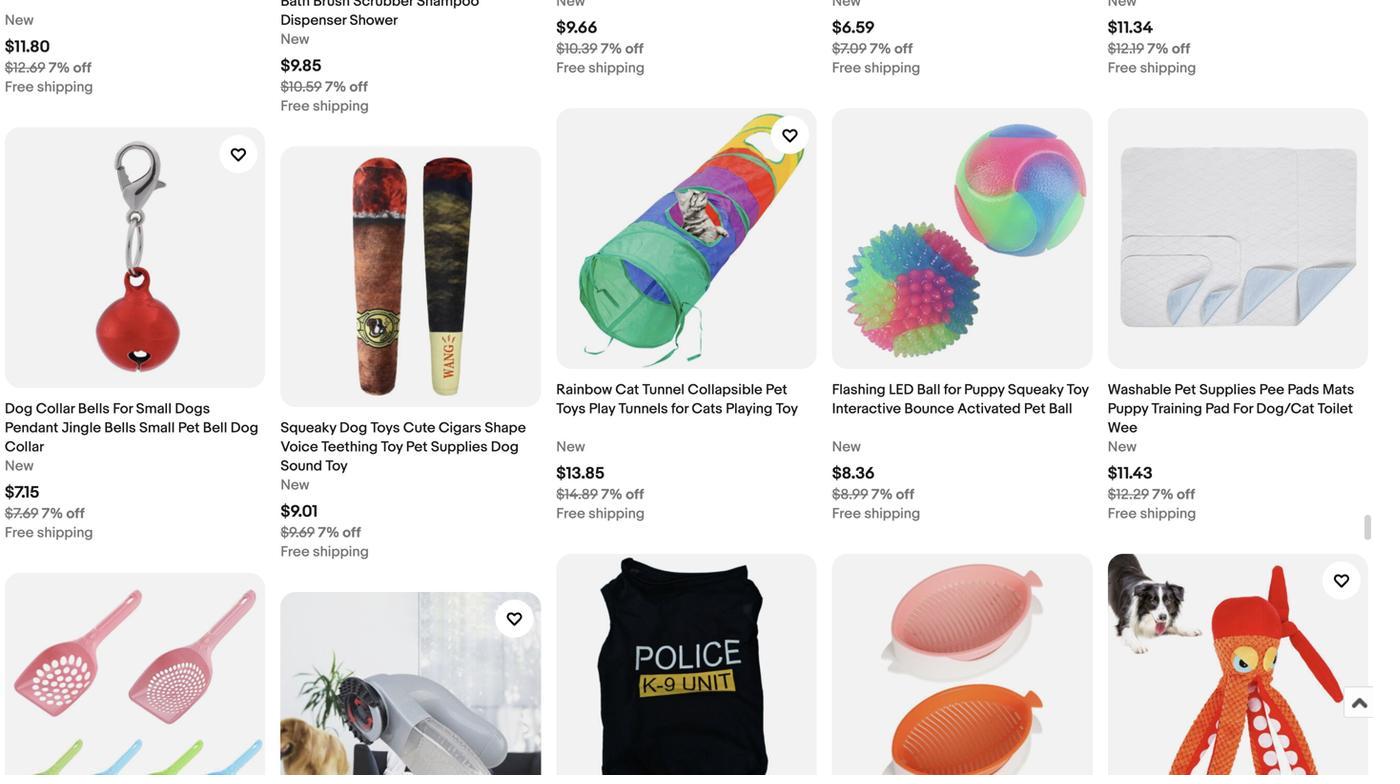 Task type: vqa. For each thing, say whether or not it's contained in the screenshot.
Voice
yes



Task type: describe. For each thing, give the bounding box(es) containing it.
voice
[[281, 439, 318, 456]]

flashing led ball for puppy squeaky toy interactive bounce activated pet ball
[[833, 381, 1089, 418]]

pet inside squeaky dog toys cute cigars shape voice teething toy pet supplies dog sound toy new $9.01 $9.69 7% off free shipping
[[406, 439, 428, 456]]

free inside new $8.36 $8.99 7% off free shipping
[[833, 505, 862, 523]]

$8.99
[[833, 486, 869, 504]]

$7.09 7% off free shipping
[[833, 41, 921, 77]]

off inside new $13.85 $14.89 7% off free shipping
[[626, 486, 644, 504]]

free shipping text field down $12.19
[[1108, 59, 1197, 78]]

0 vertical spatial bells
[[78, 401, 110, 418]]

pet inside rainbow cat tunnel collapsible pet toys play tunnels for cats playing toy
[[766, 381, 788, 399]]

$6.59
[[833, 18, 875, 38]]

cute
[[403, 420, 436, 437]]

new text field for $8.36
[[833, 438, 861, 457]]

toy inside flashing led ball for puppy squeaky toy interactive bounce activated pet ball
[[1067, 381, 1089, 399]]

7% inside new $8.36 $8.99 7% off free shipping
[[872, 486, 893, 504]]

7% inside $12.19 7% off free shipping
[[1148, 41, 1169, 58]]

$10.39
[[557, 41, 598, 58]]

interactive
[[833, 401, 902, 418]]

7% inside new $13.85 $14.89 7% off free shipping
[[602, 486, 623, 504]]

free shipping text field down $12.69
[[5, 78, 93, 97]]

$12.69
[[5, 60, 45, 77]]

dog up teething on the bottom of the page
[[340, 420, 368, 437]]

cigars
[[439, 420, 482, 437]]

7% inside squeaky dog toys cute cigars shape voice teething toy pet supplies dog sound toy new $9.01 $9.69 7% off free shipping
[[318, 525, 340, 542]]

free shipping text field for $7.15
[[5, 524, 93, 543]]

off inside $10.39 7% off free shipping
[[626, 41, 644, 58]]

off inside washable pet supplies pee pads mats puppy training pad for dog/cat toilet wee new $11.43 $12.29 7% off free shipping
[[1177, 486, 1196, 504]]

free shipping text field for $9.85
[[281, 97, 369, 116]]

new text field for $13.85
[[557, 438, 585, 457]]

washable pet supplies pee pads mats puppy training pad for dog/cat toilet wee new $11.43 $12.29 7% off free shipping
[[1108, 381, 1355, 523]]

$13.85
[[557, 464, 605, 484]]

pads
[[1288, 381, 1320, 399]]

for inside dog collar bells for small dogs pendant jingle bells small pet bell dog collar new $7.15 $7.69 7% off free shipping
[[113, 401, 133, 418]]

previous price $12.69 7% off text field
[[5, 59, 91, 78]]

toy down teething on the bottom of the page
[[326, 458, 348, 475]]

pee
[[1260, 381, 1285, 399]]

free shipping text field down $9.69 at the bottom left of page
[[281, 543, 369, 562]]

$10.39 7% off free shipping
[[557, 41, 645, 77]]

shipping inside washable pet supplies pee pads mats puppy training pad for dog/cat toilet wee new $11.43 $12.29 7% off free shipping
[[1141, 505, 1197, 523]]

off inside squeaky dog toys cute cigars shape voice teething toy pet supplies dog sound toy new $9.01 $9.69 7% off free shipping
[[343, 525, 361, 542]]

new inside washable pet supplies pee pads mats puppy training pad for dog/cat toilet wee new $11.43 $12.29 7% off free shipping
[[1108, 439, 1137, 456]]

wee
[[1108, 420, 1138, 437]]

playing
[[726, 401, 773, 418]]

$9.69
[[281, 525, 315, 542]]

$12.19 7% off free shipping
[[1108, 41, 1197, 77]]

free inside new $13.85 $14.89 7% off free shipping
[[557, 505, 586, 523]]

$6.59 text field
[[833, 18, 875, 38]]

pet inside flashing led ball for puppy squeaky toy interactive bounce activated pet ball
[[1025, 401, 1046, 418]]

collapsible
[[688, 381, 763, 399]]

shipping inside $12.19 7% off free shipping
[[1141, 60, 1197, 77]]

$11.80
[[5, 37, 50, 57]]

shipping inside $7.09 7% off free shipping
[[865, 60, 921, 77]]

led
[[889, 381, 914, 399]]

for inside rainbow cat tunnel collapsible pet toys play tunnels for cats playing toy
[[672, 401, 689, 418]]

squeaky dog toys cute cigars shape voice teething toy pet supplies dog sound toy new $9.01 $9.69 7% off free shipping
[[281, 420, 526, 561]]

flashing
[[833, 381, 886, 399]]

washable
[[1108, 381, 1172, 399]]

1 vertical spatial small
[[139, 420, 175, 437]]

new inside new $9.85 $10.59 7% off free shipping
[[281, 31, 310, 48]]

$9.85 text field
[[281, 56, 322, 76]]

dog right bell
[[231, 420, 259, 437]]

sound
[[281, 458, 322, 475]]

off inside new $9.85 $10.59 7% off free shipping
[[350, 79, 368, 96]]

new text field for $11.43
[[1108, 438, 1137, 457]]

dog down the shape
[[491, 439, 519, 456]]

new inside new $8.36 $8.99 7% off free shipping
[[833, 439, 861, 456]]

bell
[[203, 420, 227, 437]]

free inside dog collar bells for small dogs pendant jingle bells small pet bell dog collar new $7.15 $7.69 7% off free shipping
[[5, 525, 34, 542]]

previous price $10.39 7% off text field
[[557, 40, 644, 59]]

puppy inside washable pet supplies pee pads mats puppy training pad for dog/cat toilet wee new $11.43 $12.29 7% off free shipping
[[1108, 401, 1149, 418]]

play
[[589, 401, 616, 418]]

shipping inside new $13.85 $14.89 7% off free shipping
[[589, 505, 645, 523]]

supplies inside squeaky dog toys cute cigars shape voice teething toy pet supplies dog sound toy new $9.01 $9.69 7% off free shipping
[[431, 439, 488, 456]]

new $11.80 $12.69 7% off free shipping
[[5, 12, 93, 96]]

off inside $12.19 7% off free shipping
[[1173, 41, 1191, 58]]

previous price $12.19 7% off text field
[[1108, 40, 1191, 59]]

off inside new $11.80 $12.69 7% off free shipping
[[73, 60, 91, 77]]

$11.43 text field
[[1108, 464, 1153, 484]]

tunnel
[[643, 381, 685, 399]]

7% inside new $9.85 $10.59 7% off free shipping
[[325, 79, 347, 96]]

off inside new $8.36 $8.99 7% off free shipping
[[896, 486, 915, 504]]

mats
[[1323, 381, 1355, 399]]

new $9.85 $10.59 7% off free shipping
[[281, 31, 369, 115]]

free shipping text field for $11.43
[[1108, 505, 1197, 524]]

cat
[[616, 381, 639, 399]]

pad
[[1206, 401, 1231, 418]]

squeaky inside flashing led ball for puppy squeaky toy interactive bounce activated pet ball
[[1008, 381, 1064, 399]]

$7.15 text field
[[5, 483, 39, 503]]

7% inside new $11.80 $12.69 7% off free shipping
[[49, 60, 70, 77]]

shipping inside new $11.80 $12.69 7% off free shipping
[[37, 79, 93, 96]]

previous price $8.99 7% off text field
[[833, 485, 915, 505]]

free inside $10.39 7% off free shipping
[[557, 60, 586, 77]]

0 vertical spatial ball
[[917, 381, 941, 399]]

dog collar bells for small dogs pendant jingle bells small pet bell dog collar new $7.15 $7.69 7% off free shipping
[[5, 401, 259, 542]]



Task type: locate. For each thing, give the bounding box(es) containing it.
shipping
[[589, 60, 645, 77], [865, 60, 921, 77], [1141, 60, 1197, 77], [37, 79, 93, 96], [313, 98, 369, 115], [589, 505, 645, 523], [865, 505, 921, 523], [1141, 505, 1197, 523], [37, 525, 93, 542], [313, 544, 369, 561]]

free down $7.09
[[833, 60, 862, 77]]

cats
[[692, 401, 723, 418]]

shape
[[485, 420, 526, 437]]

free
[[557, 60, 586, 77], [833, 60, 862, 77], [1108, 60, 1137, 77], [5, 79, 34, 96], [281, 98, 310, 115], [557, 505, 586, 523], [833, 505, 862, 523], [1108, 505, 1137, 523], [5, 525, 34, 542], [281, 544, 310, 561]]

7% right the $10.39
[[601, 41, 622, 58]]

1 horizontal spatial for
[[944, 381, 961, 399]]

dog up the pendant
[[5, 401, 33, 418]]

pet down dogs at the left
[[178, 420, 200, 437]]

previous price $9.69 7% off text field
[[281, 524, 361, 543]]

shipping inside squeaky dog toys cute cigars shape voice teething toy pet supplies dog sound toy new $9.01 $9.69 7% off free shipping
[[313, 544, 369, 561]]

7% right $7.09
[[870, 41, 892, 58]]

jingle
[[62, 420, 101, 437]]

new
[[5, 12, 34, 29], [281, 31, 310, 48], [557, 439, 585, 456], [833, 439, 861, 456], [1108, 439, 1137, 456], [5, 458, 34, 475], [281, 477, 310, 494]]

new text field up $8.36
[[833, 438, 861, 457]]

$9.01
[[281, 502, 318, 522]]

new text field for $9.85
[[281, 30, 310, 49]]

off
[[626, 41, 644, 58], [895, 41, 913, 58], [1173, 41, 1191, 58], [73, 60, 91, 77], [350, 79, 368, 96], [626, 486, 644, 504], [896, 486, 915, 504], [1177, 486, 1196, 504], [66, 505, 85, 523], [343, 525, 361, 542]]

shipping down previous price $14.89 7% off text field
[[589, 505, 645, 523]]

Free shipping text field
[[557, 59, 645, 78], [833, 59, 921, 78], [833, 505, 921, 524], [281, 543, 369, 562]]

new text field up $9.85
[[281, 30, 310, 49]]

shipping down previous price $8.99 7% off 'text box'
[[865, 505, 921, 523]]

pet
[[766, 381, 788, 399], [1175, 381, 1197, 399], [1025, 401, 1046, 418], [178, 420, 200, 437], [406, 439, 428, 456]]

dog
[[5, 401, 33, 418], [231, 420, 259, 437], [340, 420, 368, 437], [491, 439, 519, 456]]

7% right $12.69
[[49, 60, 70, 77]]

1 vertical spatial ball
[[1049, 401, 1073, 418]]

0 vertical spatial toys
[[557, 401, 586, 418]]

7% right '$14.89'
[[602, 486, 623, 504]]

squeaky inside squeaky dog toys cute cigars shape voice teething toy pet supplies dog sound toy new $9.01 $9.69 7% off free shipping
[[281, 420, 336, 437]]

$11.80 text field
[[5, 37, 50, 57]]

small
[[136, 401, 172, 418], [139, 420, 175, 437]]

1 horizontal spatial ball
[[1049, 401, 1073, 418]]

toys inside rainbow cat tunnel collapsible pet toys play tunnels for cats playing toy
[[557, 401, 586, 418]]

$11.34 text field
[[1108, 18, 1154, 38]]

for left dogs at the left
[[113, 401, 133, 418]]

free inside new $9.85 $10.59 7% off free shipping
[[281, 98, 310, 115]]

0 vertical spatial supplies
[[1200, 381, 1257, 399]]

activated
[[958, 401, 1021, 418]]

free down $12.19
[[1108, 60, 1137, 77]]

None text field
[[833, 0, 861, 11]]

ball right activated
[[1049, 401, 1073, 418]]

free down the $10.39
[[557, 60, 586, 77]]

free down $9.69 at the bottom left of page
[[281, 544, 310, 561]]

puppy
[[965, 381, 1005, 399], [1108, 401, 1149, 418]]

new text field down wee
[[1108, 438, 1137, 457]]

0 horizontal spatial new text field
[[281, 30, 310, 49]]

free down '$14.89'
[[557, 505, 586, 523]]

7% inside $10.39 7% off free shipping
[[601, 41, 622, 58]]

free shipping text field down $12.29
[[1108, 505, 1197, 524]]

shipping inside new $9.85 $10.59 7% off free shipping
[[313, 98, 369, 115]]

free inside squeaky dog toys cute cigars shape voice teething toy pet supplies dog sound toy new $9.01 $9.69 7% off free shipping
[[281, 544, 310, 561]]

shipping down previous price $7.69 7% off text box
[[37, 525, 93, 542]]

off inside $7.09 7% off free shipping
[[895, 41, 913, 58]]

squeaky up activated
[[1008, 381, 1064, 399]]

0 vertical spatial squeaky
[[1008, 381, 1064, 399]]

0 vertical spatial small
[[136, 401, 172, 418]]

7% right $12.29
[[1153, 486, 1174, 504]]

1 vertical spatial puppy
[[1108, 401, 1149, 418]]

toy right teething on the bottom of the page
[[381, 439, 403, 456]]

free inside $7.09 7% off free shipping
[[833, 60, 862, 77]]

new inside new $11.80 $12.69 7% off free shipping
[[5, 12, 34, 29]]

$14.89
[[557, 486, 598, 504]]

new inside new $13.85 $14.89 7% off free shipping
[[557, 439, 585, 456]]

off right $7.09
[[895, 41, 913, 58]]

0 horizontal spatial for
[[113, 401, 133, 418]]

$13.85 text field
[[557, 464, 605, 484]]

0 vertical spatial for
[[944, 381, 961, 399]]

1 horizontal spatial supplies
[[1200, 381, 1257, 399]]

1 vertical spatial squeaky
[[281, 420, 336, 437]]

$9.01 text field
[[281, 502, 318, 522]]

free down $12.69
[[5, 79, 34, 96]]

$9.85
[[281, 56, 322, 76]]

shipping inside $10.39 7% off free shipping
[[589, 60, 645, 77]]

off right $8.99
[[896, 486, 915, 504]]

for right the pad
[[1234, 401, 1254, 418]]

shipping inside new $8.36 $8.99 7% off free shipping
[[865, 505, 921, 523]]

new text field up "$11.80"
[[5, 11, 34, 30]]

off right the $10.59
[[350, 79, 368, 96]]

off right $12.69
[[73, 60, 91, 77]]

free inside washable pet supplies pee pads mats puppy training pad for dog/cat toilet wee new $11.43 $12.29 7% off free shipping
[[1108, 505, 1137, 523]]

puppy up wee
[[1108, 401, 1149, 418]]

7% inside $7.09 7% off free shipping
[[870, 41, 892, 58]]

squeaky up voice
[[281, 420, 336, 437]]

new down sound in the left of the page
[[281, 477, 310, 494]]

0 horizontal spatial toys
[[371, 420, 400, 437]]

dog/cat
[[1257, 401, 1315, 418]]

for
[[944, 381, 961, 399], [672, 401, 689, 418]]

New text field
[[5, 11, 34, 30], [833, 438, 861, 457], [5, 457, 34, 476], [281, 476, 310, 495]]

dogs
[[175, 401, 210, 418]]

supplies
[[1200, 381, 1257, 399], [431, 439, 488, 456]]

supplies down the cigars
[[431, 439, 488, 456]]

for down tunnel
[[672, 401, 689, 418]]

for inside flashing led ball for puppy squeaky toy interactive bounce activated pet ball
[[944, 381, 961, 399]]

2 for from the left
[[1234, 401, 1254, 418]]

shipping down previous price $10.59 7% off "text box"
[[313, 98, 369, 115]]

0 vertical spatial puppy
[[965, 381, 1005, 399]]

7% right $8.99
[[872, 486, 893, 504]]

pet right activated
[[1025, 401, 1046, 418]]

squeaky
[[1008, 381, 1064, 399], [281, 420, 336, 437]]

free shipping text field down $7.09
[[833, 59, 921, 78]]

$12.19
[[1108, 41, 1145, 58]]

$11.43
[[1108, 464, 1153, 484]]

new up $9.85
[[281, 31, 310, 48]]

new up "$11.80"
[[5, 12, 34, 29]]

toy left washable
[[1067, 381, 1089, 399]]

7% right $12.19
[[1148, 41, 1169, 58]]

new $13.85 $14.89 7% off free shipping
[[557, 439, 645, 523]]

toys down rainbow
[[557, 401, 586, 418]]

7% inside dog collar bells for small dogs pendant jingle bells small pet bell dog collar new $7.15 $7.69 7% off free shipping
[[42, 505, 63, 523]]

supplies inside washable pet supplies pee pads mats puppy training pad for dog/cat toilet wee new $11.43 $12.29 7% off free shipping
[[1200, 381, 1257, 399]]

toys
[[557, 401, 586, 418], [371, 420, 400, 437]]

new down wee
[[1108, 439, 1137, 456]]

toy inside rainbow cat tunnel collapsible pet toys play tunnels for cats playing toy
[[776, 401, 799, 418]]

new text field up $13.85 text field
[[557, 438, 585, 457]]

shipping down previous price $7.09 7% off text box
[[865, 60, 921, 77]]

$9.66 text field
[[557, 18, 598, 38]]

supplies up the pad
[[1200, 381, 1257, 399]]

$8.36 text field
[[833, 464, 875, 484]]

free shipping text field down '$14.89'
[[557, 505, 645, 524]]

previous price $10.59 7% off text field
[[281, 78, 368, 97]]

for up bounce
[[944, 381, 961, 399]]

collar
[[36, 401, 75, 418], [5, 439, 44, 456]]

off right $9.69 at the bottom left of page
[[343, 525, 361, 542]]

pet down cute
[[406, 439, 428, 456]]

$9.66
[[557, 18, 598, 38]]

ball
[[917, 381, 941, 399], [1049, 401, 1073, 418]]

rainbow
[[557, 381, 613, 399]]

toy
[[1067, 381, 1089, 399], [776, 401, 799, 418], [381, 439, 403, 456], [326, 458, 348, 475]]

7%
[[601, 41, 622, 58], [870, 41, 892, 58], [1148, 41, 1169, 58], [49, 60, 70, 77], [325, 79, 347, 96], [602, 486, 623, 504], [872, 486, 893, 504], [1153, 486, 1174, 504], [42, 505, 63, 523], [318, 525, 340, 542]]

0 horizontal spatial puppy
[[965, 381, 1005, 399]]

$11.34
[[1108, 18, 1154, 38]]

new text field up $7.15 text box
[[5, 457, 34, 476]]

free down $8.99
[[833, 505, 862, 523]]

$8.36
[[833, 464, 875, 484]]

0 horizontal spatial ball
[[917, 381, 941, 399]]

shipping down previous price $12.69 7% off text field
[[37, 79, 93, 96]]

collar up the pendant
[[36, 401, 75, 418]]

free inside $12.19 7% off free shipping
[[1108, 60, 1137, 77]]

1 vertical spatial for
[[672, 401, 689, 418]]

New text field
[[281, 30, 310, 49], [557, 438, 585, 457], [1108, 438, 1137, 457]]

training
[[1152, 401, 1203, 418]]

small left dogs at the left
[[136, 401, 172, 418]]

shipping down previous price $9.69 7% off text field at the left of page
[[313, 544, 369, 561]]

new text field for $7.15
[[5, 457, 34, 476]]

free shipping text field down $7.69
[[5, 524, 93, 543]]

toilet
[[1318, 401, 1354, 418]]

toy right playing
[[776, 401, 799, 418]]

pet inside washable pet supplies pee pads mats puppy training pad for dog/cat toilet wee new $11.43 $12.29 7% off free shipping
[[1175, 381, 1197, 399]]

bounce
[[905, 401, 955, 418]]

off inside dog collar bells for small dogs pendant jingle bells small pet bell dog collar new $7.15 $7.69 7% off free shipping
[[66, 505, 85, 523]]

free shipping text field for $13.85
[[557, 505, 645, 524]]

pet inside dog collar bells for small dogs pendant jingle bells small pet bell dog collar new $7.15 $7.69 7% off free shipping
[[178, 420, 200, 437]]

pet up training
[[1175, 381, 1197, 399]]

1 vertical spatial toys
[[371, 420, 400, 437]]

for inside washable pet supplies pee pads mats puppy training pad for dog/cat toilet wee new $11.43 $12.29 7% off free shipping
[[1234, 401, 1254, 418]]

7% right the $10.59
[[325, 79, 347, 96]]

1 horizontal spatial puppy
[[1108, 401, 1149, 418]]

new text field for $9.01
[[281, 476, 310, 495]]

new up $8.36
[[833, 439, 861, 456]]

new inside squeaky dog toys cute cigars shape voice teething toy pet supplies dog sound toy new $9.01 $9.69 7% off free shipping
[[281, 477, 310, 494]]

free down the $10.59
[[281, 98, 310, 115]]

None text field
[[557, 0, 585, 11], [1108, 0, 1137, 11], [557, 0, 585, 11], [1108, 0, 1137, 11]]

0 horizontal spatial for
[[672, 401, 689, 418]]

$7.15
[[5, 483, 39, 503]]

new text field for $11.80
[[5, 11, 34, 30]]

$12.29
[[1108, 486, 1150, 504]]

free down $12.29
[[1108, 505, 1137, 523]]

shipping inside dog collar bells for small dogs pendant jingle bells small pet bell dog collar new $7.15 $7.69 7% off free shipping
[[37, 525, 93, 542]]

off right $12.29
[[1177, 486, 1196, 504]]

previous price $12.29 7% off text field
[[1108, 485, 1196, 505]]

0 horizontal spatial supplies
[[431, 439, 488, 456]]

$7.69
[[5, 505, 39, 523]]

free down $7.69
[[5, 525, 34, 542]]

free shipping text field down $8.99
[[833, 505, 921, 524]]

7% inside washable pet supplies pee pads mats puppy training pad for dog/cat toilet wee new $11.43 $12.29 7% off free shipping
[[1153, 486, 1174, 504]]

free shipping text field down the $10.39
[[557, 59, 645, 78]]

pendant
[[5, 420, 58, 437]]

small down dogs at the left
[[139, 420, 175, 437]]

tunnels
[[619, 401, 668, 418]]

off right $12.19
[[1173, 41, 1191, 58]]

puppy up activated
[[965, 381, 1005, 399]]

for
[[113, 401, 133, 418], [1234, 401, 1254, 418]]

2 horizontal spatial new text field
[[1108, 438, 1137, 457]]

shipping down the previous price $10.39 7% off text field
[[589, 60, 645, 77]]

bells up 'jingle'
[[78, 401, 110, 418]]

0 horizontal spatial squeaky
[[281, 420, 336, 437]]

bells
[[78, 401, 110, 418], [104, 420, 136, 437]]

new up $7.15 text box
[[5, 458, 34, 475]]

collar down the pendant
[[5, 439, 44, 456]]

toys left cute
[[371, 420, 400, 437]]

previous price $7.69 7% off text field
[[5, 505, 85, 524]]

shipping down previous price $12.29 7% off text field
[[1141, 505, 1197, 523]]

1 vertical spatial bells
[[104, 420, 136, 437]]

1 horizontal spatial toys
[[557, 401, 586, 418]]

1 vertical spatial collar
[[5, 439, 44, 456]]

1 vertical spatial supplies
[[431, 439, 488, 456]]

1 horizontal spatial squeaky
[[1008, 381, 1064, 399]]

bells right 'jingle'
[[104, 420, 136, 437]]

1 horizontal spatial new text field
[[557, 438, 585, 457]]

$7.09
[[833, 41, 867, 58]]

pet up playing
[[766, 381, 788, 399]]

1 for from the left
[[113, 401, 133, 418]]

off right $7.69
[[66, 505, 85, 523]]

previous price $14.89 7% off text field
[[557, 485, 644, 505]]

off right '$14.89'
[[626, 486, 644, 504]]

7% right $7.69
[[42, 505, 63, 523]]

toys inside squeaky dog toys cute cigars shape voice teething toy pet supplies dog sound toy new $9.01 $9.69 7% off free shipping
[[371, 420, 400, 437]]

ball up bounce
[[917, 381, 941, 399]]

off right the $10.39
[[626, 41, 644, 58]]

rainbow cat tunnel collapsible pet toys play tunnels for cats playing toy
[[557, 381, 799, 418]]

$10.59
[[281, 79, 322, 96]]

shipping down previous price $12.19 7% off 'text box'
[[1141, 60, 1197, 77]]

free inside new $11.80 $12.69 7% off free shipping
[[5, 79, 34, 96]]

new $8.36 $8.99 7% off free shipping
[[833, 439, 921, 523]]

puppy inside flashing led ball for puppy squeaky toy interactive bounce activated pet ball
[[965, 381, 1005, 399]]

0 vertical spatial collar
[[36, 401, 75, 418]]

7% right $9.69 at the bottom left of page
[[318, 525, 340, 542]]

free shipping text field down the $10.59
[[281, 97, 369, 116]]

new up $13.85 text field
[[557, 439, 585, 456]]

1 horizontal spatial for
[[1234, 401, 1254, 418]]

previous price $7.09 7% off text field
[[833, 40, 913, 59]]

teething
[[321, 439, 378, 456]]

Free shipping text field
[[1108, 59, 1197, 78], [5, 78, 93, 97], [281, 97, 369, 116], [557, 505, 645, 524], [1108, 505, 1197, 524], [5, 524, 93, 543]]

new text field down sound in the left of the page
[[281, 476, 310, 495]]

new inside dog collar bells for small dogs pendant jingle bells small pet bell dog collar new $7.15 $7.69 7% off free shipping
[[5, 458, 34, 475]]



